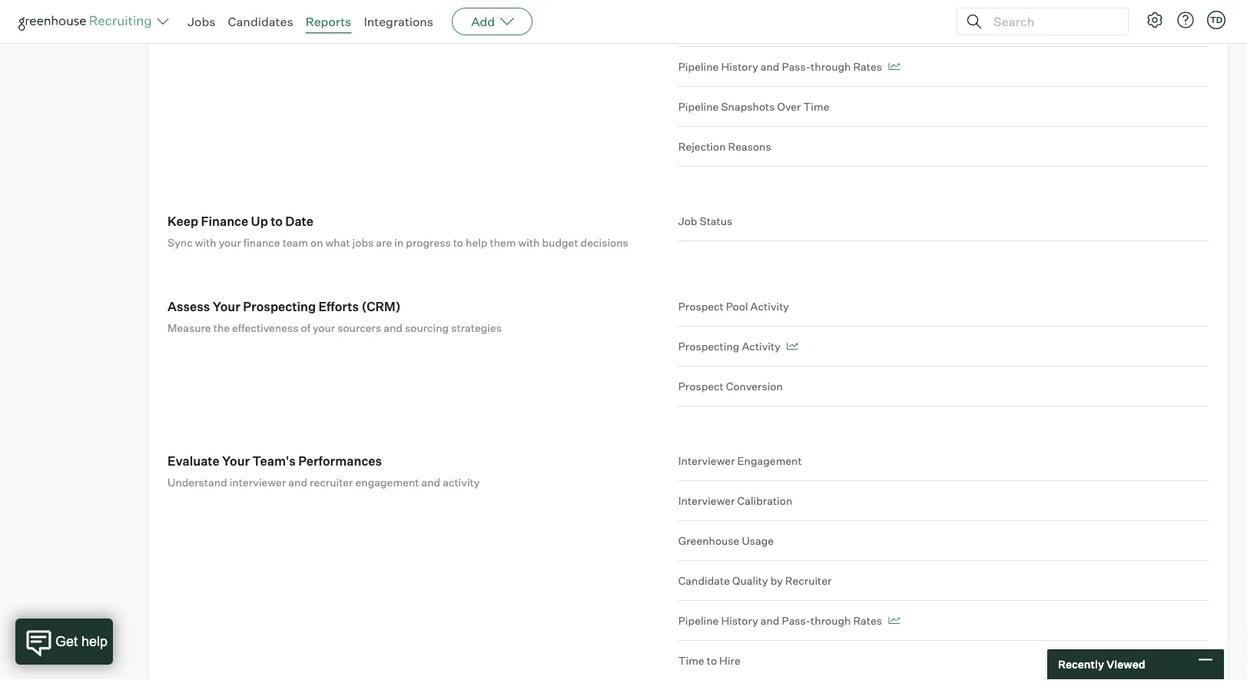 Task type: locate. For each thing, give the bounding box(es) containing it.
calibration
[[738, 494, 793, 507]]

2 pass- from the top
[[782, 614, 811, 627]]

0 vertical spatial pipeline
[[679, 60, 719, 73]]

0 horizontal spatial with
[[195, 236, 216, 249]]

candidates link
[[228, 14, 293, 29]]

your down reports link
[[343, 30, 366, 43]]

history up snapshots at the top right
[[721, 60, 758, 73]]

by
[[771, 574, 783, 587]]

2 vertical spatial pipeline
[[679, 614, 719, 627]]

pipeline down candidate
[[679, 614, 719, 627]]

icon chart image up pipeline snapshots over time link
[[889, 63, 900, 70]]

(crm)
[[362, 299, 401, 314]]

pass- down recruiter at bottom right
[[782, 614, 811, 627]]

0 horizontal spatial your
[[219, 236, 241, 249]]

your for assess
[[213, 299, 241, 314]]

1 horizontal spatial time
[[804, 100, 830, 113]]

activity inside prospect pool activity "link"
[[751, 300, 789, 313]]

prospect inside "link"
[[679, 300, 724, 313]]

snapshots
[[721, 100, 775, 113]]

0 vertical spatial pass-
[[782, 60, 811, 73]]

0 vertical spatial prospecting
[[243, 299, 316, 314]]

history
[[721, 60, 758, 73], [721, 614, 758, 627]]

0 vertical spatial history
[[721, 60, 758, 73]]

through
[[811, 60, 851, 73], [811, 614, 851, 627]]

prospecting inside assess your prospecting efforts (crm) measure the effectiveness of your sourcers and sourcing strategies
[[243, 299, 316, 314]]

0 vertical spatial prospect
[[679, 300, 724, 313]]

icon chart image
[[983, 23, 994, 31], [889, 63, 900, 70], [787, 343, 798, 350], [889, 617, 900, 625]]

your inside keep finance up to date sync with your finance team on what jobs are in progress to help them with budget decisions
[[219, 236, 241, 249]]

team
[[283, 236, 308, 249]]

1 vertical spatial rates
[[854, 614, 882, 627]]

your up interviewer
[[222, 453, 250, 469]]

effectiveness
[[232, 321, 299, 335]]

and up pipeline snapshots over time
[[761, 60, 780, 73]]

add button
[[452, 8, 533, 35]]

are
[[376, 236, 392, 249]]

1 vertical spatial pass-
[[782, 614, 811, 627]]

and left 'activity'
[[422, 476, 441, 489]]

finance
[[201, 213, 248, 229]]

pass- up over
[[782, 60, 811, 73]]

reasons
[[728, 140, 772, 153]]

recruiter
[[310, 476, 353, 489]]

1 interviewer from the top
[[679, 454, 735, 468]]

1 vertical spatial prospecting
[[679, 340, 740, 353]]

learn from past recruiting efforts examine historical data to improve your recruiting process
[[168, 7, 459, 43]]

0 vertical spatial interviewer
[[679, 454, 735, 468]]

efforts up sourcers at the top of the page
[[319, 299, 359, 314]]

1 pipeline history and pass-through rates from the top
[[679, 60, 882, 73]]

0 vertical spatial pipeline history and pass-through rates
[[679, 60, 882, 73]]

prospecting up prospect conversion
[[679, 340, 740, 353]]

2 horizontal spatial your
[[343, 30, 366, 43]]

1 vertical spatial interviewer
[[679, 494, 735, 507]]

time left hire
[[679, 654, 705, 667]]

time inside "link"
[[679, 654, 705, 667]]

prospecting up effectiveness
[[243, 299, 316, 314]]

1 pass- from the top
[[782, 60, 811, 73]]

1 prospect from the top
[[679, 300, 724, 313]]

pipeline up rejection
[[679, 100, 719, 113]]

add
[[471, 14, 495, 29]]

interviewer engagement
[[679, 454, 802, 468]]

to
[[287, 30, 298, 43], [271, 213, 283, 229], [453, 236, 464, 249], [707, 654, 717, 667]]

of
[[301, 321, 311, 335]]

1 vertical spatial time
[[679, 654, 705, 667]]

0 vertical spatial your
[[343, 30, 366, 43]]

assess your prospecting efforts (crm) measure the effectiveness of your sourcers and sourcing strategies
[[168, 299, 502, 335]]

2 interviewer from the top
[[679, 494, 735, 507]]

0 vertical spatial efforts
[[330, 7, 370, 23]]

1 horizontal spatial prospecting
[[679, 340, 740, 353]]

date
[[285, 213, 314, 229]]

strategies
[[451, 321, 502, 335]]

activity right pool at top right
[[751, 300, 789, 313]]

1 vertical spatial through
[[811, 614, 851, 627]]

and
[[761, 60, 780, 73], [384, 321, 403, 335], [289, 476, 308, 489], [422, 476, 441, 489], [761, 614, 780, 627]]

1 horizontal spatial with
[[519, 236, 540, 249]]

2 rates from the top
[[854, 614, 882, 627]]

pipeline history and pass-through rates up over
[[679, 60, 882, 73]]

1 vertical spatial pipeline
[[679, 100, 719, 113]]

data
[[263, 30, 285, 43]]

to right up
[[271, 213, 283, 229]]

budget
[[542, 236, 578, 249]]

jobs
[[353, 236, 374, 249]]

your inside assess your prospecting efforts (crm) measure the effectiveness of your sourcers and sourcing strategies
[[213, 299, 241, 314]]

measure
[[168, 321, 211, 335]]

what
[[326, 236, 350, 249]]

decisions
[[581, 236, 629, 249]]

and down (crm)
[[384, 321, 403, 335]]

interviewer for interviewer engagement
[[679, 454, 735, 468]]

process
[[419, 30, 459, 43]]

candidate
[[679, 574, 730, 587]]

pipeline history and pass-through rates for icon chart over pipeline snapshots over time link
[[679, 60, 882, 73]]

performances
[[298, 453, 382, 469]]

0 vertical spatial rates
[[854, 60, 882, 73]]

keep
[[168, 213, 198, 229]]

your inside evaluate your team's performances understand interviewer and recruiter engagement and activity
[[222, 453, 250, 469]]

2 vertical spatial your
[[313, 321, 335, 335]]

to left hire
[[707, 654, 717, 667]]

interviewer
[[679, 454, 735, 468], [679, 494, 735, 507]]

progress
[[406, 236, 451, 249]]

2 prospect from the top
[[679, 379, 724, 393]]

interviewer for interviewer calibration
[[679, 494, 735, 507]]

prospecting activity
[[679, 340, 781, 353]]

from
[[205, 7, 233, 23]]

sync
[[168, 236, 193, 249]]

2 with from the left
[[519, 236, 540, 249]]

history up hire
[[721, 614, 758, 627]]

1 vertical spatial your
[[219, 236, 241, 249]]

2 history from the top
[[721, 614, 758, 627]]

rejection
[[679, 140, 726, 153]]

0 vertical spatial through
[[811, 60, 851, 73]]

prospect pool activity link
[[679, 298, 1209, 327]]

sourcing
[[405, 321, 449, 335]]

your right of
[[313, 321, 335, 335]]

understand
[[168, 476, 227, 489]]

past
[[235, 7, 262, 23]]

1 vertical spatial efforts
[[319, 299, 359, 314]]

activity
[[751, 300, 789, 313], [742, 340, 781, 353]]

time right over
[[804, 100, 830, 113]]

Search text field
[[990, 10, 1115, 33]]

status
[[700, 214, 733, 228]]

2 pipeline history and pass-through rates from the top
[[679, 614, 882, 627]]

jobs link
[[188, 14, 216, 29]]

pass-
[[782, 60, 811, 73], [782, 614, 811, 627]]

1 horizontal spatial your
[[313, 321, 335, 335]]

and inside assess your prospecting efforts (crm) measure the effectiveness of your sourcers and sourcing strategies
[[384, 321, 403, 335]]

1 vertical spatial history
[[721, 614, 758, 627]]

interviewer up interviewer calibration
[[679, 454, 735, 468]]

pipeline history and pass-through rates down by
[[679, 614, 882, 627]]

time to hire
[[679, 654, 741, 667]]

activity
[[443, 476, 480, 489]]

prospect down prospecting activity
[[679, 379, 724, 393]]

1 vertical spatial your
[[222, 453, 250, 469]]

configure image
[[1146, 11, 1165, 29]]

with right them
[[519, 236, 540, 249]]

your
[[213, 299, 241, 314], [222, 453, 250, 469]]

sourcers
[[338, 321, 381, 335]]

prospect conversion link
[[679, 367, 1209, 407]]

pipeline up pipeline snapshots over time
[[679, 60, 719, 73]]

efforts up improve
[[330, 7, 370, 23]]

1 pipeline from the top
[[679, 60, 719, 73]]

to left help
[[453, 236, 464, 249]]

1 vertical spatial pipeline history and pass-through rates
[[679, 614, 882, 627]]

evaluate your team's performances understand interviewer and recruiter engagement and activity
[[168, 453, 480, 489]]

0 vertical spatial activity
[[751, 300, 789, 313]]

0 vertical spatial your
[[213, 299, 241, 314]]

2 through from the top
[[811, 614, 851, 627]]

recruiter
[[785, 574, 832, 587]]

rejection reasons link
[[679, 127, 1209, 167]]

pipeline
[[679, 60, 719, 73], [679, 100, 719, 113], [679, 614, 719, 627]]

pipeline history and pass-through rates
[[679, 60, 882, 73], [679, 614, 882, 627]]

1 vertical spatial prospect
[[679, 379, 724, 393]]

to right data
[[287, 30, 298, 43]]

greenhouse usage link
[[679, 521, 1209, 561]]

prospect left pool at top right
[[679, 300, 724, 313]]

your down finance
[[219, 236, 241, 249]]

rates
[[854, 60, 882, 73], [854, 614, 882, 627]]

0 horizontal spatial prospecting
[[243, 299, 316, 314]]

efforts inside assess your prospecting efforts (crm) measure the effectiveness of your sourcers and sourcing strategies
[[319, 299, 359, 314]]

your
[[343, 30, 366, 43], [219, 236, 241, 249], [313, 321, 335, 335]]

with
[[195, 236, 216, 249], [519, 236, 540, 249]]

your up the
[[213, 299, 241, 314]]

your inside assess your prospecting efforts (crm) measure the effectiveness of your sourcers and sourcing strategies
[[313, 321, 335, 335]]

with right sync
[[195, 236, 216, 249]]

and down team's in the left bottom of the page
[[289, 476, 308, 489]]

interviewer up greenhouse
[[679, 494, 735, 507]]

jobs
[[188, 14, 216, 29]]

3 pipeline from the top
[[679, 614, 719, 627]]

0 horizontal spatial time
[[679, 654, 705, 667]]

prospect for prospect pool activity
[[679, 300, 724, 313]]

efforts
[[330, 7, 370, 23], [319, 299, 359, 314]]

activity up 'conversion'
[[742, 340, 781, 353]]



Task type: describe. For each thing, give the bounding box(es) containing it.
usage
[[742, 534, 774, 547]]

job status
[[679, 214, 733, 228]]

pipeline snapshots over time link
[[679, 87, 1209, 127]]

interviewer calibration link
[[679, 481, 1209, 521]]

historical
[[214, 30, 260, 43]]

team's
[[253, 453, 296, 469]]

improve
[[300, 30, 341, 43]]

over
[[778, 100, 801, 113]]

prospect for prospect conversion
[[679, 379, 724, 393]]

reports link
[[306, 14, 352, 29]]

keep finance up to date sync with your finance team on what jobs are in progress to help them with budget decisions
[[168, 213, 629, 249]]

0 vertical spatial time
[[804, 100, 830, 113]]

reports
[[306, 14, 352, 29]]

up
[[251, 213, 268, 229]]

job
[[679, 214, 698, 228]]

help
[[466, 236, 488, 249]]

viewed
[[1107, 658, 1146, 671]]

time to hire link
[[679, 641, 1209, 680]]

to inside time to hire "link"
[[707, 654, 717, 667]]

on
[[311, 236, 323, 249]]

efforts inside the learn from past recruiting efforts examine historical data to improve your recruiting process
[[330, 7, 370, 23]]

your for evaluate
[[222, 453, 250, 469]]

td button
[[1208, 11, 1226, 29]]

recruiting
[[368, 30, 417, 43]]

2 pipeline from the top
[[679, 100, 719, 113]]

and down by
[[761, 614, 780, 627]]

greenhouse usage
[[679, 534, 774, 547]]

pool
[[726, 300, 748, 313]]

finance
[[244, 236, 280, 249]]

assess
[[168, 299, 210, 314]]

integrations
[[364, 14, 434, 29]]

engagement
[[356, 476, 419, 489]]

candidates
[[228, 14, 293, 29]]

prospect conversion
[[679, 379, 783, 393]]

1 rates from the top
[[854, 60, 882, 73]]

evaluate
[[168, 453, 220, 469]]

interviewer calibration
[[679, 494, 793, 507]]

1 history from the top
[[721, 60, 758, 73]]

td
[[1211, 15, 1223, 25]]

rejection reasons
[[679, 140, 772, 153]]

hire
[[720, 654, 741, 667]]

integrations link
[[364, 14, 434, 29]]

icon chart image right prospecting activity
[[787, 343, 798, 350]]

examine
[[168, 30, 211, 43]]

recently
[[1058, 658, 1105, 671]]

learn
[[168, 7, 202, 23]]

engagement
[[738, 454, 802, 468]]

1 with from the left
[[195, 236, 216, 249]]

td button
[[1205, 8, 1229, 32]]

greenhouse recruiting image
[[18, 12, 157, 31]]

recently viewed
[[1058, 658, 1146, 671]]

pipeline history and pass-through rates for icon chart under candidate quality by recruiter link
[[679, 614, 882, 627]]

quality
[[733, 574, 768, 587]]

interviewer
[[230, 476, 286, 489]]

interviewer engagement link
[[679, 453, 1209, 481]]

1 through from the top
[[811, 60, 851, 73]]

in
[[395, 236, 404, 249]]

icon chart image right source link
[[983, 23, 994, 31]]

them
[[490, 236, 516, 249]]

candidate quality by recruiter link
[[679, 561, 1209, 601]]

greenhouse
[[679, 534, 740, 547]]

pipeline snapshots over time
[[679, 100, 830, 113]]

source link
[[941, 20, 976, 33]]

to inside the learn from past recruiting efforts examine historical data to improve your recruiting process
[[287, 30, 298, 43]]

1 vertical spatial activity
[[742, 340, 781, 353]]

recruiting
[[265, 7, 327, 23]]

prospect pool activity
[[679, 300, 789, 313]]

job status link
[[679, 213, 1209, 242]]

your inside the learn from past recruiting efforts examine historical data to improve your recruiting process
[[343, 30, 366, 43]]

source
[[941, 20, 976, 33]]

icon chart image down candidate quality by recruiter link
[[889, 617, 900, 625]]

candidate quality by recruiter
[[679, 574, 832, 587]]



Task type: vqa. For each thing, say whether or not it's contained in the screenshot.
SOURCE LINK
yes



